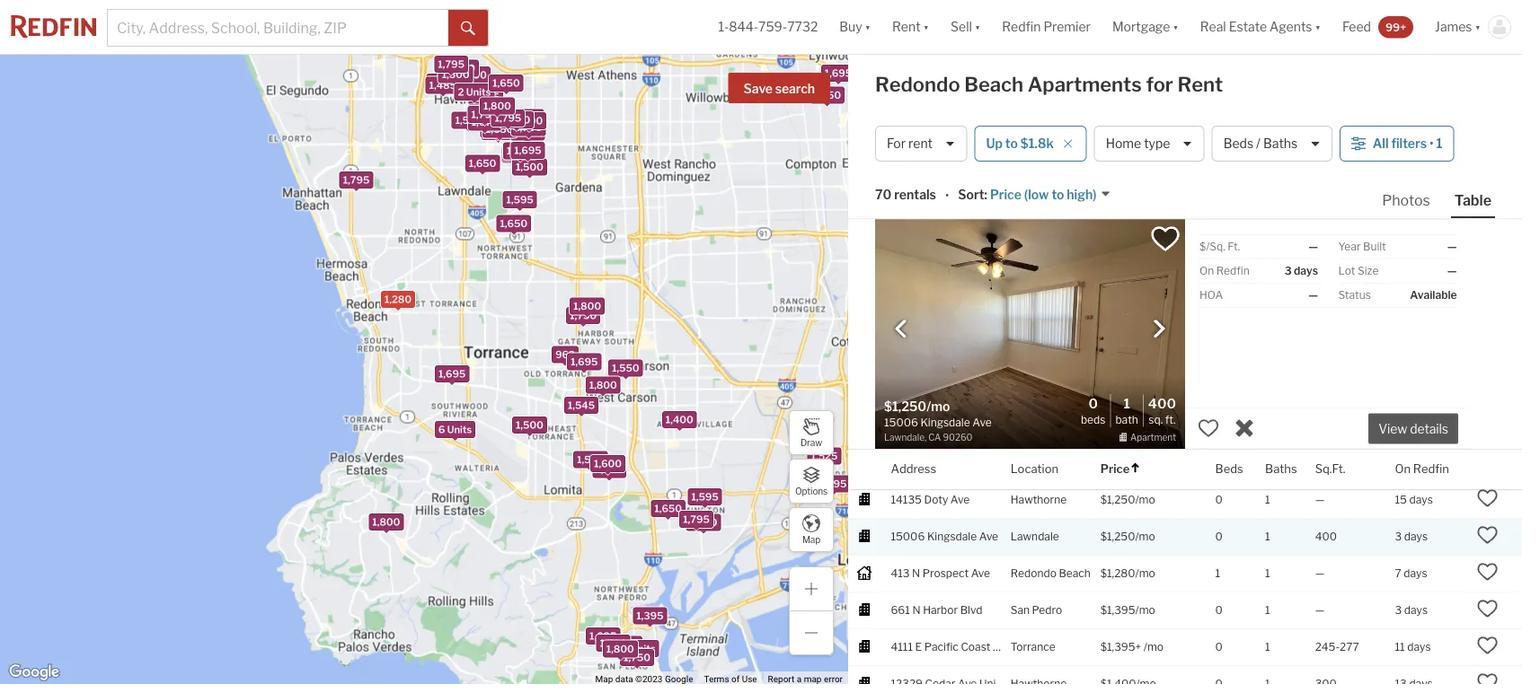 Task type: describe. For each thing, give the bounding box(es) containing it.
/mo for hawthorne
[[1136, 494, 1156, 507]]

real estate agents ▾ link
[[1201, 0, 1321, 54]]

661 n harbor blvd
[[891, 605, 983, 618]]

days for lawndale
[[1405, 531, 1428, 544]]

favorite button checkbox
[[1151, 224, 1181, 254]]

rentals
[[895, 187, 937, 203]]

$1,395+ /mo
[[1101, 641, 1164, 654]]

cabrillo
[[920, 420, 958, 433]]

48 days
[[1395, 457, 1436, 470]]

$1.8k
[[1021, 136, 1054, 151]]

for
[[1146, 72, 1174, 97]]

$1,395 /mo
[[1101, 605, 1156, 618]]

0 for lawndale
[[1216, 531, 1223, 544]]

kingsdale
[[927, 531, 977, 544]]

62
[[1395, 420, 1409, 433]]

photo of 15006 kingsdale ave, lawndale, ca 90260 image
[[875, 219, 1186, 449]]

sell ▾ button
[[940, 0, 992, 54]]

3 for —
[[1395, 605, 1402, 618]]

sort
[[958, 187, 985, 203]]

baths inside button
[[1264, 136, 1298, 151]]

redfin premier
[[1002, 19, 1091, 34]]

hawthorne
[[1011, 494, 1067, 507]]

ft. inside "400 sq. ft."
[[1166, 413, 1176, 426]]

pacific
[[925, 641, 959, 654]]

ave for lemoli
[[961, 457, 980, 470]]

address button
[[891, 449, 937, 490]]

$1,250 /mo for lawndale
[[1101, 531, 1156, 544]]

map button
[[789, 508, 834, 553]]

table button
[[1451, 191, 1496, 218]]

0 horizontal spatial 2 units
[[458, 86, 491, 98]]

sq.ft. button
[[1316, 449, 1346, 490]]

location button
[[1011, 449, 1059, 490]]

15 days
[[1395, 494, 1433, 507]]

1,250
[[485, 126, 512, 138]]

size
[[1358, 265, 1379, 278]]

ave for kingsdale
[[979, 531, 999, 544]]

mortgage ▾ button
[[1113, 0, 1179, 54]]

rent ▾ button
[[893, 0, 929, 54]]

beds / baths button
[[1212, 126, 1333, 162]]

/
[[1257, 136, 1261, 151]]

0 vertical spatial on redfin
[[1200, 265, 1250, 278]]

1646
[[891, 420, 917, 433]]

7732
[[788, 19, 818, 34]]

$1,395+
[[1101, 641, 1142, 654]]

map region
[[0, 14, 1061, 685]]

ave right prospect
[[971, 568, 991, 581]]

1,500 right 6 units
[[516, 420, 544, 431]]

3 days for 400
[[1395, 531, 1428, 544]]

n for 413
[[912, 568, 921, 581]]

view details link
[[1369, 412, 1459, 444]]

location
[[1011, 462, 1059, 476]]

beds / baths
[[1224, 136, 1298, 151]]

lot size
[[1339, 265, 1379, 278]]

2 horizontal spatial 1,595
[[692, 492, 719, 503]]

type
[[1144, 136, 1171, 151]]

price (low to high) button
[[988, 186, 1111, 204]]

favorite this home image for 3 days
[[1477, 599, 1499, 620]]

mortgage ▾
[[1113, 19, 1179, 34]]

/mo for redondo beach
[[1136, 568, 1156, 581]]

$1,250 for hawthorne
[[1101, 494, 1136, 507]]

sq.ft.
[[1316, 462, 1346, 476]]

apartments
[[1028, 72, 1142, 97]]

4111 e pacific coast hwy torrance
[[891, 641, 1056, 654]]

lemoli
[[924, 457, 959, 470]]

buy
[[840, 19, 863, 34]]

redfin inside button
[[1002, 19, 1041, 34]]

prospect
[[923, 568, 969, 581]]

0 for san pedro
[[1216, 605, 1223, 618]]

redondo for redondo beach apartments for rent
[[875, 72, 960, 97]]

0 horizontal spatial 1,525
[[455, 115, 482, 126]]

0 for torrance
[[1216, 420, 1223, 433]]

up to $1.8k button
[[975, 126, 1087, 162]]

15012
[[891, 457, 922, 470]]

sq.
[[1149, 413, 1163, 426]]

high)
[[1067, 187, 1097, 203]]

400 sq. ft.
[[1149, 396, 1177, 426]]

units down 1,445
[[514, 149, 539, 160]]

previous button image
[[893, 320, 911, 338]]

next button image
[[1151, 320, 1168, 338]]

0 inside 0 beds
[[1089, 396, 1098, 412]]

▾ inside 'link'
[[1315, 19, 1321, 34]]

0 horizontal spatial 1,595
[[507, 194, 534, 206]]

1 inside 1 bath
[[1124, 396, 1131, 412]]

$962 /mo
[[1101, 420, 1148, 433]]

1,500 down 1,445
[[516, 161, 544, 173]]

save search
[[744, 81, 815, 97]]

62 days
[[1395, 420, 1435, 433]]

james
[[1435, 19, 1473, 34]]

san
[[1011, 605, 1030, 618]]

1 inside button
[[1437, 136, 1443, 151]]

rent ▾
[[893, 19, 929, 34]]

759-
[[759, 19, 788, 34]]

price for price (low to high)
[[990, 187, 1022, 203]]

1 vertical spatial on redfin
[[1395, 462, 1450, 476]]

0 vertical spatial 3
[[1285, 265, 1292, 278]]

$962
[[1101, 420, 1128, 433]]

buy ▾
[[840, 19, 871, 34]]

▾ for sell ▾
[[975, 19, 981, 34]]

price button
[[1101, 449, 1141, 490]]

lot
[[1339, 265, 1356, 278]]

/mo for lawndale
[[1136, 531, 1156, 544]]

doty
[[924, 494, 949, 507]]

245-
[[1316, 641, 1340, 654]]

favorite this home image for 15 days
[[1477, 488, 1499, 510]]

favorite button image
[[1151, 224, 1181, 254]]

built
[[1364, 240, 1387, 253]]

redfin inside button
[[1414, 462, 1450, 476]]

options
[[795, 486, 828, 497]]

e
[[916, 641, 922, 654]]

up
[[986, 136, 1003, 151]]

1,675
[[472, 116, 498, 128]]

days for san pedro
[[1405, 605, 1428, 618]]

70
[[875, 187, 892, 203]]

1 torrance from the top
[[1011, 420, 1056, 433]]

gardena
[[1011, 457, 1054, 470]]

favorite this home image for 48 days
[[1477, 451, 1499, 473]]

1,575
[[596, 464, 623, 476]]

$1,250 /mo for hawthorne
[[1101, 494, 1156, 507]]

photos
[[1383, 191, 1431, 209]]

1 vertical spatial redfin
[[1217, 265, 1250, 278]]

lawndale
[[1011, 531, 1059, 544]]

view details
[[1379, 422, 1449, 437]]

beds button
[[1216, 449, 1244, 490]]

all filters • 1
[[1373, 136, 1443, 151]]

0 for hawthorne
[[1216, 494, 1223, 507]]

sell ▾ button
[[951, 0, 981, 54]]

feed
[[1343, 19, 1372, 34]]

search
[[775, 81, 815, 97]]

70 rentals •
[[875, 187, 949, 204]]

price for price
[[1101, 462, 1130, 476]]

▾ for james ▾
[[1475, 19, 1481, 34]]

details
[[1410, 422, 1449, 437]]

14135
[[891, 494, 922, 507]]

filters
[[1392, 136, 1427, 151]]

real estate agents ▾ button
[[1190, 0, 1332, 54]]

1 horizontal spatial 2 units
[[506, 149, 539, 160]]

favorite this home image for 11 days
[[1477, 635, 1499, 657]]

units right 6
[[447, 424, 472, 436]]

coast
[[961, 641, 991, 654]]



Task type: locate. For each thing, give the bounding box(es) containing it.
0 vertical spatial $1,250 /mo
[[1101, 494, 1156, 507]]

rent right for on the right of page
[[1178, 72, 1224, 97]]

1 horizontal spatial beach
[[1059, 568, 1091, 581]]

1 horizontal spatial 1,550
[[612, 363, 640, 375]]

redfin left premier
[[1002, 19, 1041, 34]]

beach for redondo beach apartments for rent
[[965, 72, 1024, 97]]

ave for doty
[[951, 494, 970, 507]]

0 vertical spatial ft.
[[1228, 240, 1241, 253]]

1,500 down submit search icon
[[442, 69, 470, 80]]

baths right /
[[1264, 136, 1298, 151]]

/mo down price button
[[1136, 494, 1156, 507]]

mortgage
[[1113, 19, 1171, 34]]

2 vertical spatial 3
[[1395, 605, 1402, 618]]

draw
[[801, 438, 822, 449]]

400 for 400 sq. ft.
[[1149, 396, 1177, 412]]

for rent button
[[875, 126, 968, 162]]

$/sq. ft.
[[1200, 240, 1241, 253]]

1 $1,250 /mo from the top
[[1101, 494, 1156, 507]]

1 vertical spatial $1,250 /mo
[[1101, 531, 1156, 544]]

1 vertical spatial beds
[[1081, 413, 1106, 426]]

$1,250
[[1101, 494, 1136, 507], [1101, 531, 1136, 544]]

3 for 400
[[1395, 531, 1402, 544]]

remove up to $1.8k image
[[1063, 138, 1074, 149]]

0 horizontal spatial to
[[1006, 136, 1018, 151]]

7 days
[[1395, 568, 1428, 581]]

• for 70 rentals •
[[945, 188, 949, 204]]

2 units down 1,395
[[623, 643, 656, 655]]

buy ▾ button
[[840, 0, 871, 54]]

real estate agents ▾
[[1201, 19, 1321, 34]]

1,500 down 1,395
[[612, 640, 639, 651]]

up to $1.8k
[[986, 136, 1054, 151]]

redfin right 48
[[1414, 462, 1450, 476]]

1,525 down draw
[[811, 451, 838, 462]]

2 vertical spatial 2
[[623, 643, 629, 655]]

view
[[1379, 422, 1408, 437]]

2 $1,250 /mo from the top
[[1101, 531, 1156, 544]]

sell ▾
[[951, 19, 981, 34]]

1,750
[[472, 108, 498, 119], [504, 114, 530, 126], [570, 310, 597, 322], [624, 653, 651, 664]]

0 vertical spatial redondo
[[875, 72, 960, 97]]

1 horizontal spatial 1,525
[[811, 451, 838, 462]]

/mo
[[1128, 420, 1148, 433], [1134, 457, 1154, 470], [1136, 494, 1156, 507], [1136, 531, 1156, 544], [1136, 568, 1156, 581], [1136, 605, 1156, 618], [1144, 641, 1164, 654]]

0 horizontal spatial redfin
[[1002, 19, 1041, 34]]

99+
[[1386, 20, 1407, 33]]

year built
[[1339, 240, 1387, 253]]

▾ for rent ▾
[[924, 19, 929, 34]]

15006 kingsdale ave
[[891, 531, 999, 544]]

to inside "button"
[[1006, 136, 1018, 151]]

san pedro
[[1011, 605, 1062, 618]]

1 vertical spatial 3 days
[[1395, 531, 1428, 544]]

1 vertical spatial $1,250
[[1101, 531, 1136, 544]]

0 vertical spatial beds
[[1224, 136, 1254, 151]]

1 vertical spatial 2 units
[[506, 149, 539, 160]]

beach up up
[[965, 72, 1024, 97]]

15
[[1395, 494, 1408, 507]]

1 horizontal spatial 2
[[506, 149, 512, 160]]

0 vertical spatial to
[[1006, 136, 1018, 151]]

ft. right $/sq.
[[1228, 240, 1241, 253]]

2 vertical spatial beds
[[1216, 462, 1244, 476]]

1 horizontal spatial price
[[1101, 462, 1130, 476]]

2 vertical spatial 2 units
[[623, 643, 656, 655]]

▾ right "buy" at the top of page
[[865, 19, 871, 34]]

2 $1,250 from the top
[[1101, 531, 1136, 544]]

1-
[[719, 19, 729, 34]]

$1,250 for lawndale
[[1101, 531, 1136, 544]]

$1,250 /mo up $1,280 /mo
[[1101, 531, 1156, 544]]

n right 661
[[913, 605, 921, 618]]

days for hawthorne
[[1410, 494, 1433, 507]]

1 horizontal spatial redfin
[[1217, 265, 1250, 278]]

1 horizontal spatial to
[[1052, 187, 1065, 203]]

1,445
[[516, 114, 543, 125]]

1 vertical spatial 3
[[1395, 531, 1402, 544]]

1 horizontal spatial on redfin
[[1395, 462, 1450, 476]]

beach left $1,280
[[1059, 568, 1091, 581]]

all
[[1373, 136, 1389, 151]]

4 ▾ from the left
[[1173, 19, 1179, 34]]

3 days up 7 days
[[1395, 531, 1428, 544]]

0 horizontal spatial 1,400
[[459, 69, 487, 81]]

favorite this home image
[[1477, 525, 1499, 546]]

redondo for redondo beach
[[1011, 568, 1057, 581]]

rent ▾ button
[[882, 0, 940, 54]]

:
[[985, 187, 988, 203]]

1 vertical spatial beach
[[1059, 568, 1091, 581]]

1 vertical spatial 2
[[506, 149, 512, 160]]

0 vertical spatial beach
[[965, 72, 1024, 97]]

1 vertical spatial 400
[[1316, 531, 1337, 544]]

beach for redondo beach
[[1059, 568, 1091, 581]]

units right 1,766
[[631, 643, 656, 655]]

real
[[1201, 19, 1227, 34]]

n for 661
[[913, 605, 921, 618]]

1,525 left 1,250
[[455, 115, 482, 126]]

844-
[[729, 19, 759, 34]]

blvd
[[961, 605, 983, 618]]

/mo up $1,395 /mo
[[1136, 568, 1156, 581]]

ave right kingsdale
[[979, 531, 999, 544]]

• for all filters • 1
[[1430, 136, 1434, 151]]

1 vertical spatial 1,595
[[577, 454, 604, 466]]

7
[[1395, 568, 1402, 581]]

save search button
[[729, 73, 831, 103]]

1 vertical spatial torrance
[[1011, 641, 1056, 654]]

buy ▾ button
[[829, 0, 882, 54]]

3 days
[[1285, 265, 1319, 278], [1395, 531, 1428, 544], [1395, 605, 1428, 618]]

City, Address, School, Building, ZIP search field
[[108, 10, 449, 46]]

413 n prospect ave
[[891, 568, 991, 581]]

ft.
[[1228, 240, 1241, 253], [1166, 413, 1176, 426]]

$/sq.
[[1200, 240, 1226, 253]]

$1,250 up $1,280
[[1101, 531, 1136, 544]]

1 vertical spatial ft.
[[1166, 413, 1176, 426]]

1 vertical spatial price
[[1101, 462, 1130, 476]]

$1,395
[[1101, 605, 1136, 618]]

1 vertical spatial 1,525
[[811, 451, 838, 462]]

400 for 400
[[1316, 531, 1337, 544]]

1 horizontal spatial •
[[1430, 136, 1434, 151]]

redondo
[[875, 72, 960, 97], [1011, 568, 1057, 581]]

1 vertical spatial 1,400
[[666, 414, 694, 426]]

• inside button
[[1430, 136, 1434, 151]]

ave left "unit"
[[961, 457, 980, 470]]

ft. right sq.
[[1166, 413, 1176, 426]]

1,495 up 1,675
[[472, 91, 500, 103]]

1 horizontal spatial 400
[[1316, 531, 1337, 544]]

▾ right agents
[[1315, 19, 1321, 34]]

0 vertical spatial •
[[1430, 136, 1434, 151]]

price down '$962'
[[1101, 462, 1130, 476]]

2
[[458, 86, 464, 98], [506, 149, 512, 160], [623, 643, 629, 655]]

beds left bath
[[1081, 413, 1106, 426]]

• right filters
[[1430, 136, 1434, 151]]

0 horizontal spatial rent
[[893, 19, 921, 34]]

/mo left sq.
[[1128, 420, 1148, 433]]

0 horizontal spatial 2
[[458, 86, 464, 98]]

1,400
[[459, 69, 487, 81], [666, 414, 694, 426]]

15012 lemoli ave unit 14 gardena
[[891, 457, 1054, 470]]

0 vertical spatial rent
[[893, 19, 921, 34]]

0 vertical spatial redfin
[[1002, 19, 1041, 34]]

submit search image
[[461, 21, 475, 36]]

0 vertical spatial 2
[[458, 86, 464, 98]]

1,766
[[600, 638, 627, 650]]

torrance down san pedro at right
[[1011, 641, 1056, 654]]

on redfin
[[1200, 265, 1250, 278], [1395, 462, 1450, 476]]

days for redondo beach
[[1404, 568, 1428, 581]]

2 ▾ from the left
[[924, 19, 929, 34]]

$1,150 /mo
[[1101, 457, 1154, 470]]

beds inside beds / baths button
[[1224, 136, 1254, 151]]

0 vertical spatial 3 days
[[1285, 265, 1319, 278]]

6 units
[[439, 424, 472, 436]]

0 vertical spatial n
[[912, 568, 921, 581]]

$1,250 down price button
[[1101, 494, 1136, 507]]

5 ▾ from the left
[[1315, 19, 1321, 34]]

2 horizontal spatial 2
[[623, 643, 629, 655]]

0 vertical spatial $1,250
[[1101, 494, 1136, 507]]

address
[[891, 462, 937, 476]]

1 horizontal spatial on
[[1395, 462, 1411, 476]]

0 horizontal spatial •
[[945, 188, 949, 204]]

• inside 70 rentals •
[[945, 188, 949, 204]]

harbor
[[923, 605, 958, 618]]

baths button
[[1266, 449, 1298, 490]]

2 units down 1,250
[[506, 149, 539, 160]]

1 horizontal spatial ft.
[[1228, 240, 1241, 253]]

/mo for torrance
[[1128, 420, 1148, 433]]

1 horizontal spatial rent
[[1178, 72, 1224, 97]]

• left sort
[[945, 188, 949, 204]]

price (low to high)
[[990, 187, 1097, 203]]

on redfin up 15 days
[[1395, 462, 1450, 476]]

to right (low
[[1052, 187, 1065, 203]]

0 vertical spatial baths
[[1264, 136, 1298, 151]]

units
[[466, 86, 491, 98], [514, 149, 539, 160], [447, 424, 472, 436], [631, 643, 656, 655]]

0 vertical spatial 1,550
[[495, 118, 522, 130]]

remove x-out image
[[1234, 418, 1256, 439]]

—
[[1309, 240, 1319, 253], [1448, 240, 1457, 253], [1448, 265, 1457, 278], [1309, 289, 1319, 302], [1316, 457, 1325, 470], [1316, 494, 1325, 507], [1316, 568, 1325, 581], [1316, 605, 1325, 618]]

1 $1,250 from the top
[[1101, 494, 1136, 507]]

0 horizontal spatial 400
[[1149, 396, 1177, 412]]

days for gardena
[[1412, 457, 1436, 470]]

1 horizontal spatial 1,400
[[666, 414, 694, 426]]

400 up sq.
[[1149, 396, 1177, 412]]

4111
[[891, 641, 913, 654]]

on redfin button
[[1395, 449, 1450, 490]]

2 horizontal spatial redfin
[[1414, 462, 1450, 476]]

redondo down lawndale
[[1011, 568, 1057, 581]]

2 n from the top
[[913, 605, 921, 618]]

6 ▾ from the left
[[1475, 19, 1481, 34]]

1,495 left 1,445
[[484, 124, 511, 135]]

$1,250 /mo down price button
[[1101, 494, 1156, 507]]

▾ right sell
[[975, 19, 981, 34]]

1 vertical spatial baths
[[1266, 462, 1298, 476]]

11 days
[[1395, 641, 1431, 654]]

0 horizontal spatial on redfin
[[1200, 265, 1250, 278]]

0 horizontal spatial redondo
[[875, 72, 960, 97]]

0 vertical spatial 400
[[1149, 396, 1177, 412]]

3 down 7
[[1395, 605, 1402, 618]]

1 horizontal spatial 1,595
[[577, 454, 604, 466]]

0 horizontal spatial ft.
[[1166, 413, 1176, 426]]

days for torrance
[[1408, 641, 1431, 654]]

2 vertical spatial 1,595
[[692, 492, 719, 503]]

agents
[[1270, 19, 1313, 34]]

1,450
[[448, 63, 475, 74], [430, 76, 457, 88], [514, 126, 542, 138], [690, 517, 718, 529]]

redfin down $/sq. ft.
[[1217, 265, 1250, 278]]

/mo up $1,395+ /mo
[[1136, 605, 1156, 618]]

▾ right james in the top right of the page
[[1475, 19, 1481, 34]]

estate
[[1229, 19, 1267, 34]]

google image
[[4, 662, 64, 685]]

on redfin down $/sq. ft.
[[1200, 265, 1250, 278]]

baths left sq.ft.
[[1266, 462, 1298, 476]]

to right up
[[1006, 136, 1018, 151]]

▾ for buy ▾
[[865, 19, 871, 34]]

on inside button
[[1395, 462, 1411, 476]]

ave right doty
[[951, 494, 970, 507]]

▾ left sell
[[924, 19, 929, 34]]

0 vertical spatial 1,595
[[507, 194, 534, 206]]

1,495 up 1,250
[[478, 113, 505, 125]]

3 ▾ from the left
[[975, 19, 981, 34]]

draw button
[[789, 411, 834, 456]]

units up 1,675
[[466, 86, 491, 98]]

photos button
[[1379, 191, 1451, 217]]

1 vertical spatial •
[[945, 188, 949, 204]]

beds
[[1224, 136, 1254, 151], [1081, 413, 1106, 426], [1216, 462, 1244, 476]]

0 vertical spatial price
[[990, 187, 1022, 203]]

rent right buy ▾
[[893, 19, 921, 34]]

0 horizontal spatial beach
[[965, 72, 1024, 97]]

redondo down rent ▾ button
[[875, 72, 960, 97]]

ave
[[960, 420, 980, 433], [961, 457, 980, 470], [951, 494, 970, 507], [979, 531, 999, 544], [971, 568, 991, 581]]

▾ for mortgage ▾
[[1173, 19, 1179, 34]]

0 vertical spatial on
[[1200, 265, 1214, 278]]

favorite this home image
[[1198, 418, 1220, 439], [1477, 451, 1499, 473], [1477, 488, 1499, 510], [1477, 562, 1499, 583], [1477, 599, 1499, 620], [1477, 635, 1499, 657], [1477, 672, 1499, 685]]

redfin premier button
[[992, 0, 1102, 54]]

for
[[887, 136, 906, 151]]

2 torrance from the top
[[1011, 641, 1056, 654]]

beds for beds / baths
[[1224, 136, 1254, 151]]

1 horizontal spatial redondo
[[1011, 568, 1057, 581]]

1-844-759-7732 link
[[719, 19, 818, 34]]

▾ right mortgage
[[1173, 19, 1179, 34]]

1 vertical spatial redondo
[[1011, 568, 1057, 581]]

1 n from the top
[[912, 568, 921, 581]]

beach
[[965, 72, 1024, 97], [1059, 568, 1091, 581]]

/mo up $1,280 /mo
[[1136, 531, 1156, 544]]

3 days for —
[[1395, 605, 1428, 618]]

rent inside rent ▾ dropdown button
[[893, 19, 921, 34]]

1 vertical spatial rent
[[1178, 72, 1224, 97]]

1 vertical spatial on
[[1395, 462, 1411, 476]]

0 vertical spatial torrance
[[1011, 420, 1056, 433]]

11
[[1395, 641, 1406, 654]]

/mo down $962 /mo
[[1134, 457, 1154, 470]]

3 left lot
[[1285, 265, 1292, 278]]

2 horizontal spatial 2 units
[[623, 643, 656, 655]]

0 horizontal spatial on
[[1200, 265, 1214, 278]]

1,485
[[429, 80, 457, 91]]

baths
[[1264, 136, 1298, 151], [1266, 462, 1298, 476]]

0 horizontal spatial 1,550
[[495, 118, 522, 130]]

all filters • 1 button
[[1340, 126, 1455, 162]]

on up the 15
[[1395, 462, 1411, 476]]

favorite this home image for 7 days
[[1477, 562, 1499, 583]]

/mo for san pedro
[[1136, 605, 1156, 618]]

0 horizontal spatial price
[[990, 187, 1022, 203]]

1 vertical spatial to
[[1052, 187, 1065, 203]]

to
[[1006, 136, 1018, 151], [1052, 187, 1065, 203]]

premier
[[1044, 19, 1091, 34]]

/mo right '$1,395+'
[[1144, 641, 1164, 654]]

2 vertical spatial 3 days
[[1395, 605, 1428, 618]]

3 days left lot
[[1285, 265, 1319, 278]]

on up the hoa
[[1200, 265, 1214, 278]]

277
[[1340, 641, 1360, 654]]

0
[[1089, 396, 1098, 412], [1216, 420, 1223, 433], [1216, 494, 1223, 507], [1216, 531, 1223, 544], [1216, 605, 1223, 618], [1216, 641, 1223, 654]]

beds down remove x-out icon
[[1216, 462, 1244, 476]]

$1,280
[[1101, 568, 1136, 581]]

1 vertical spatial 1,550
[[612, 363, 640, 375]]

2 vertical spatial redfin
[[1414, 462, 1450, 476]]

3 days down 7 days
[[1395, 605, 1428, 618]]

ave right cabrillo at the bottom of the page
[[960, 420, 980, 433]]

1 vertical spatial n
[[913, 605, 921, 618]]

n right 413
[[912, 568, 921, 581]]

price right :
[[990, 187, 1022, 203]]

1-844-759-7732
[[719, 19, 818, 34]]

0 vertical spatial 2 units
[[458, 86, 491, 98]]

beds left /
[[1224, 136, 1254, 151]]

1 ▾ from the left
[[865, 19, 871, 34]]

•
[[1430, 136, 1434, 151], [945, 188, 949, 204]]

home type
[[1106, 136, 1171, 151]]

0 vertical spatial 1,525
[[455, 115, 482, 126]]

0 vertical spatial 1,400
[[459, 69, 487, 81]]

heading
[[884, 398, 1031, 445]]

home type button
[[1094, 126, 1205, 162]]

ave for cabrillo
[[960, 420, 980, 433]]

400 down the sq.ft. button
[[1316, 531, 1337, 544]]

1,395
[[637, 611, 664, 622]]

$1,280 /mo
[[1101, 568, 1156, 581]]

2 units up 1,675
[[458, 86, 491, 98]]

to inside button
[[1052, 187, 1065, 203]]

torrance up gardena
[[1011, 420, 1056, 433]]

beds for beds 'button'
[[1216, 462, 1244, 476]]

2 units
[[458, 86, 491, 98], [506, 149, 539, 160], [623, 643, 656, 655]]

$1,150
[[1101, 457, 1134, 470]]

3 up 7
[[1395, 531, 1402, 544]]



Task type: vqa. For each thing, say whether or not it's contained in the screenshot.


